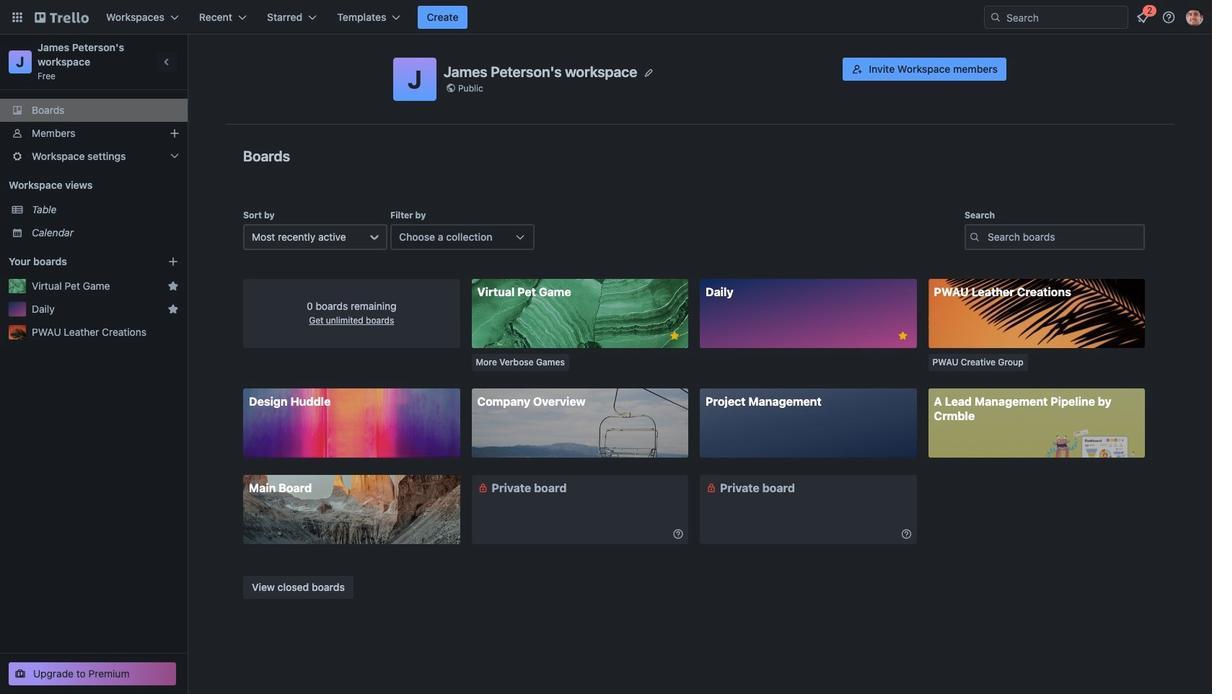 Task type: describe. For each thing, give the bounding box(es) containing it.
2 starred icon image from the top
[[167, 304, 179, 315]]

your boards with 3 items element
[[9, 253, 146, 271]]

primary element
[[0, 0, 1212, 35]]

add board image
[[167, 256, 179, 268]]

james peterson (jamespeterson93) image
[[1186, 9, 1203, 26]]



Task type: vqa. For each thing, say whether or not it's contained in the screenshot.
Workspace navigation collapse icon
yes



Task type: locate. For each thing, give the bounding box(es) containing it.
workspace navigation collapse icon image
[[157, 52, 177, 72]]

2 notifications image
[[1134, 9, 1152, 26]]

back to home image
[[35, 6, 89, 29]]

Search field
[[1001, 7, 1128, 27]]

1 vertical spatial starred icon image
[[167, 304, 179, 315]]

open information menu image
[[1162, 10, 1176, 25]]

Search boards text field
[[965, 224, 1145, 250]]

sm image
[[476, 481, 490, 496], [704, 481, 719, 496], [671, 527, 685, 542], [899, 527, 914, 542]]

search image
[[990, 12, 1001, 23]]

0 vertical spatial starred icon image
[[167, 281, 179, 292]]

1 starred icon image from the top
[[167, 281, 179, 292]]

starred icon image
[[167, 281, 179, 292], [167, 304, 179, 315]]



